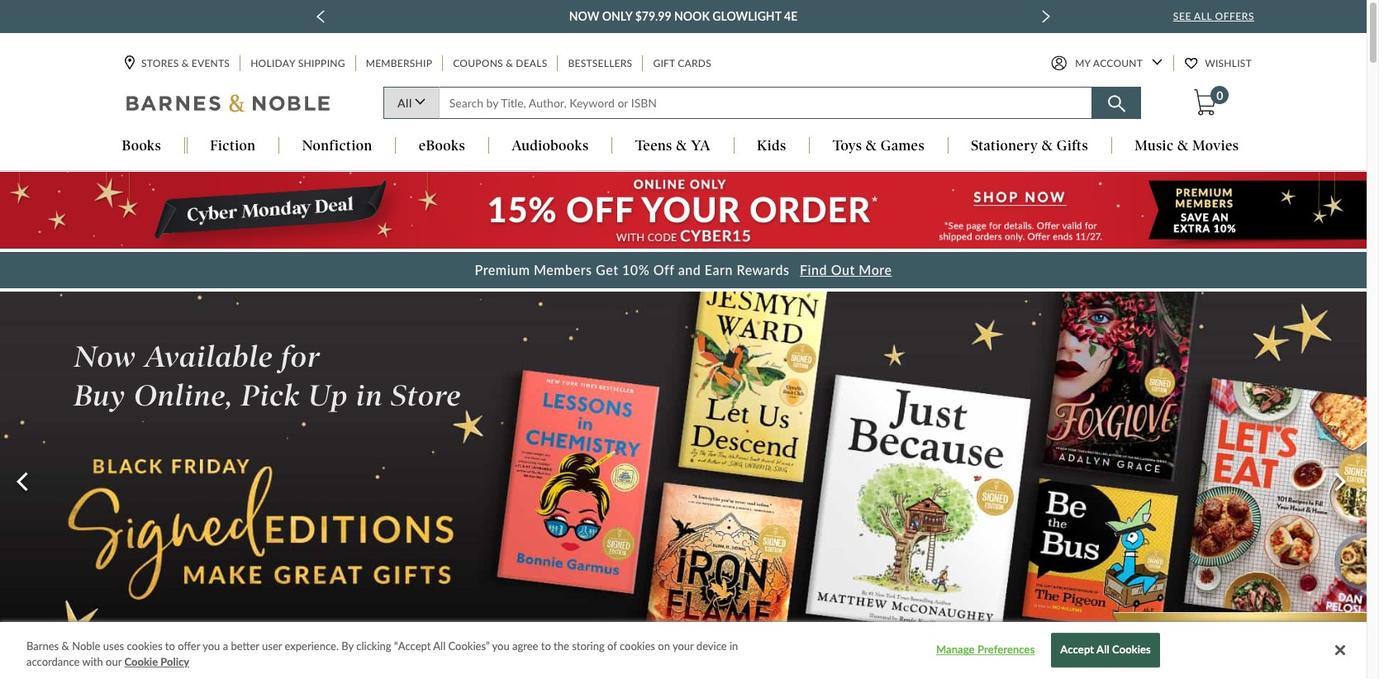 Task type: locate. For each thing, give the bounding box(es) containing it.
cookies
[[1112, 644, 1151, 657]]

and
[[678, 262, 701, 277]]

& right toys
[[866, 138, 877, 154]]

ebooks
[[419, 138, 465, 154]]

holiday shipping link
[[249, 56, 347, 71]]

now left the only
[[569, 9, 599, 23]]

rewards
[[737, 262, 790, 277]]

account
[[1093, 57, 1143, 70]]

0 horizontal spatial to
[[165, 640, 175, 653]]

of
[[607, 640, 617, 653]]

toys
[[833, 138, 862, 154]]

movies
[[1193, 138, 1239, 154]]

& up accordance
[[62, 640, 69, 653]]

&
[[182, 57, 189, 70], [506, 57, 513, 70], [676, 138, 687, 154], [866, 138, 877, 154], [1042, 138, 1053, 154], [1178, 138, 1189, 154], [62, 640, 69, 653]]

games
[[881, 138, 925, 154]]

gift
[[653, 57, 675, 70]]

& left deals
[[506, 57, 513, 70]]

& for teens
[[676, 138, 687, 154]]

accept
[[1061, 644, 1094, 657]]

now for now only $79.99 nook glowlight 4e
[[569, 9, 599, 23]]

device
[[697, 640, 727, 653]]

0 horizontal spatial in
[[356, 378, 383, 413]]

in inside now available for buy online, pick up in store
[[356, 378, 383, 413]]

0 vertical spatial now
[[569, 9, 599, 23]]

teens
[[635, 138, 673, 154]]

1 cookies from the left
[[127, 640, 162, 653]]

coupons
[[453, 57, 503, 70]]

premium members get 10% off and earn rewards find out more
[[475, 262, 892, 277]]

offer
[[178, 640, 200, 653]]

my account
[[1075, 57, 1143, 70]]

stationery
[[971, 138, 1038, 154]]

in right up
[[356, 378, 383, 413]]

our
[[106, 656, 122, 669]]

& right music
[[1178, 138, 1189, 154]]

main content
[[0, 171, 1379, 679]]

0 horizontal spatial cookies
[[127, 640, 162, 653]]

you
[[203, 640, 220, 653], [492, 640, 510, 653]]

cookies
[[127, 640, 162, 653], [620, 640, 655, 653]]

teens & ya
[[635, 138, 711, 154]]

all right accept
[[1097, 644, 1110, 657]]

pick
[[241, 378, 300, 413]]

teens & ya button
[[613, 138, 733, 156]]

in right device at the bottom
[[730, 640, 738, 653]]

now inside now available for buy online, pick up in store
[[74, 339, 137, 375]]

privacy alert dialog
[[0, 622, 1367, 679]]

a
[[223, 640, 228, 653]]

on
[[658, 640, 670, 653]]

coupons & deals
[[453, 57, 548, 70]]

preferences
[[978, 644, 1035, 657]]

down arrow image
[[1152, 59, 1163, 66]]

find
[[800, 262, 827, 277]]

1 vertical spatial in
[[730, 640, 738, 653]]

to
[[165, 640, 175, 653], [541, 640, 551, 653]]

& inside barnes & noble uses cookies to offer you a better user experience. by clicking "accept all cookies" you agree to the storing of cookies on your device in accordance with our
[[62, 640, 69, 653]]

barnes & noble uses cookies to offer you a better user experience. by clicking "accept all cookies" you agree to the storing of cookies on your device in accordance with our
[[26, 640, 738, 669]]

1 horizontal spatial to
[[541, 640, 551, 653]]

all right ""accept"
[[433, 640, 446, 653]]

now only $79.99 nook glowlight 4e link
[[569, 7, 798, 26]]

10%
[[622, 262, 650, 277]]

in inside barnes & noble uses cookies to offer you a better user experience. by clicking "accept all cookies" you agree to the storing of cookies on your device in accordance with our
[[730, 640, 738, 653]]

to up policy
[[165, 640, 175, 653]]

None field
[[439, 87, 1093, 119]]

barnes
[[26, 640, 59, 653]]

accept all cookies
[[1061, 644, 1151, 657]]

uses
[[103, 640, 124, 653]]

0 horizontal spatial you
[[203, 640, 220, 653]]

ebooks button
[[396, 138, 488, 156]]

online only,  15% off your order use code: cyber15.    premium members save an additional 10%. see page for details. offer ends 11/27. shop now image
[[0, 172, 1367, 248]]

cookies up "cookie"
[[127, 640, 162, 653]]

better
[[231, 640, 259, 653]]

cookies"
[[448, 640, 490, 653]]

glowlight
[[713, 9, 782, 23]]

& left ya
[[676, 138, 687, 154]]

now up buy
[[74, 339, 137, 375]]

& for music
[[1178, 138, 1189, 154]]

gift cards
[[653, 57, 712, 70]]

kids
[[757, 138, 787, 154]]

0 vertical spatial in
[[356, 378, 383, 413]]

bestsellers link
[[567, 56, 634, 71]]

4e
[[784, 9, 798, 23]]

1 horizontal spatial cookies
[[620, 640, 655, 653]]

1 horizontal spatial now
[[569, 9, 599, 23]]

stores & events
[[141, 57, 230, 70]]

events
[[192, 57, 230, 70]]

main content containing now available for
[[0, 171, 1379, 679]]

experience.
[[285, 640, 339, 653]]

"accept
[[394, 640, 431, 653]]

to left the in the left of the page
[[541, 640, 551, 653]]

books
[[122, 138, 161, 154]]

you left agree
[[492, 640, 510, 653]]

1 horizontal spatial you
[[492, 640, 510, 653]]

wishlist link
[[1185, 56, 1254, 71]]

& left gifts
[[1042, 138, 1053, 154]]

0 horizontal spatial now
[[74, 339, 137, 375]]

music & movies
[[1135, 138, 1239, 154]]

all down membership
[[398, 96, 412, 110]]

cookie policy
[[124, 656, 189, 669]]

cookies right of
[[620, 640, 655, 653]]

1 horizontal spatial in
[[730, 640, 738, 653]]

& right 'stores'
[[182, 57, 189, 70]]

more
[[859, 262, 892, 277]]

1 vertical spatial now
[[74, 339, 137, 375]]

holiday
[[251, 57, 295, 70]]

holiday shipping
[[251, 57, 345, 70]]

only
[[602, 9, 632, 23]]

you left a
[[203, 640, 220, 653]]

logo image
[[126, 94, 331, 117]]

bestsellers
[[568, 57, 633, 70]]

all link
[[383, 87, 439, 119]]



Task type: vqa. For each thing, say whether or not it's contained in the screenshot.
Rebecca for Iron Flame by Rebecca Yarros
no



Task type: describe. For each thing, give the bounding box(es) containing it.
books button
[[99, 138, 184, 156]]

stores & events link
[[125, 56, 232, 71]]

previous slide / item image
[[317, 10, 325, 23]]

your
[[673, 640, 694, 653]]

see all offers
[[1173, 10, 1255, 22]]

storing
[[572, 640, 605, 653]]

1 you from the left
[[203, 640, 220, 653]]

2 cookies from the left
[[620, 640, 655, 653]]

toys & games button
[[810, 138, 948, 156]]

see
[[1173, 10, 1192, 22]]

& for stores
[[182, 57, 189, 70]]

policy
[[161, 656, 189, 669]]

my
[[1075, 57, 1091, 70]]

search image
[[1108, 95, 1125, 113]]

up
[[308, 378, 348, 413]]

cookie
[[124, 656, 158, 669]]

cookie policy link
[[124, 655, 189, 671]]

earn
[[705, 262, 733, 277]]

manage preferences button
[[934, 634, 1037, 667]]

all inside barnes & noble uses cookies to offer you a better user experience. by clicking "accept all cookies" you agree to the storing of cookies on your device in accordance with our
[[433, 640, 446, 653]]

wishlist
[[1205, 57, 1252, 70]]

all inside accept all cookies button
[[1097, 644, 1110, 657]]

& for coupons
[[506, 57, 513, 70]]

$79.99
[[635, 9, 672, 23]]

stationery & gifts
[[971, 138, 1089, 154]]

premium
[[475, 262, 530, 277]]

kids button
[[734, 138, 809, 156]]

music
[[1135, 138, 1174, 154]]

gifts
[[1057, 138, 1089, 154]]

& for toys
[[866, 138, 877, 154]]

now for now available for buy online, pick up in store
[[74, 339, 137, 375]]

shipping
[[298, 57, 345, 70]]

members
[[534, 262, 592, 277]]

2 you from the left
[[492, 640, 510, 653]]

user image
[[1051, 56, 1067, 71]]

accept all cookies button
[[1052, 634, 1160, 668]]

now available for buy online, pick up in store
[[74, 339, 461, 413]]

by
[[342, 640, 354, 653]]

store
[[391, 378, 461, 413]]

for
[[281, 339, 320, 375]]

membership link
[[364, 56, 434, 71]]

all inside all link
[[398, 96, 412, 110]]

buy
[[74, 378, 126, 413]]

audiobooks button
[[489, 138, 612, 156]]

all right see in the right of the page
[[1194, 10, 1212, 22]]

noble
[[72, 640, 100, 653]]

nook
[[674, 9, 710, 23]]

cart image
[[1195, 90, 1217, 116]]

ya
[[691, 138, 711, 154]]

accordance
[[26, 656, 80, 669]]

fiction button
[[187, 138, 278, 156]]

agree
[[512, 640, 538, 653]]

stationery & gifts button
[[948, 138, 1111, 156]]

2 to from the left
[[541, 640, 551, 653]]

manage preferences
[[936, 644, 1035, 657]]

& for barnes
[[62, 640, 69, 653]]

audiobooks
[[512, 138, 589, 154]]

offers
[[1215, 10, 1255, 22]]

Search by Title, Author, Keyword or ISBN text field
[[439, 87, 1093, 119]]

with
[[82, 656, 103, 669]]

coupons & deals link
[[451, 56, 549, 71]]

membership
[[366, 57, 432, 70]]

online,
[[134, 378, 233, 413]]

0 button
[[1193, 86, 1229, 117]]

& for stationery
[[1042, 138, 1053, 154]]

0
[[1217, 88, 1224, 103]]

nonfiction
[[302, 138, 372, 154]]

1 to from the left
[[165, 640, 175, 653]]

next slide / item image
[[1042, 10, 1050, 23]]

now only $79.99 nook glowlight 4e
[[569, 9, 798, 23]]

manage
[[936, 644, 975, 657]]

out
[[831, 262, 855, 277]]

music & movies button
[[1112, 138, 1262, 156]]

deals
[[516, 57, 548, 70]]

toys & games
[[833, 138, 925, 154]]

gift cards link
[[652, 56, 713, 71]]

user
[[262, 640, 282, 653]]

fiction
[[210, 138, 256, 154]]

the
[[554, 640, 569, 653]]

cards
[[678, 57, 712, 70]]



